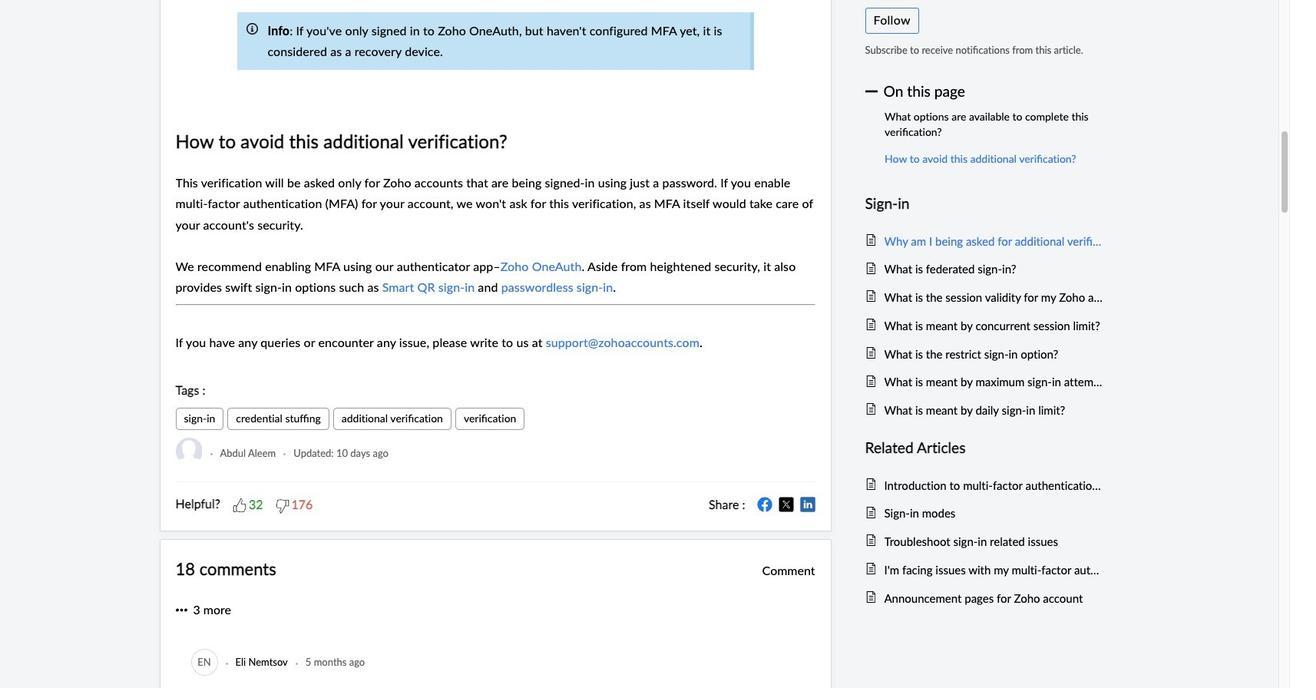 Task type: describe. For each thing, give the bounding box(es) containing it.
2 heading from the top
[[865, 436, 1104, 460]]



Task type: vqa. For each thing, say whether or not it's contained in the screenshot.
heading to the top
yes



Task type: locate. For each thing, give the bounding box(es) containing it.
1 heading from the top
[[865, 192, 1104, 215]]

twitter image
[[779, 497, 794, 513]]

heading
[[865, 192, 1104, 215], [865, 436, 1104, 460]]

0 vertical spatial heading
[[865, 192, 1104, 215]]

1 vertical spatial heading
[[865, 436, 1104, 460]]

linkedin image
[[800, 497, 815, 513]]

facebook image
[[757, 497, 772, 513]]



